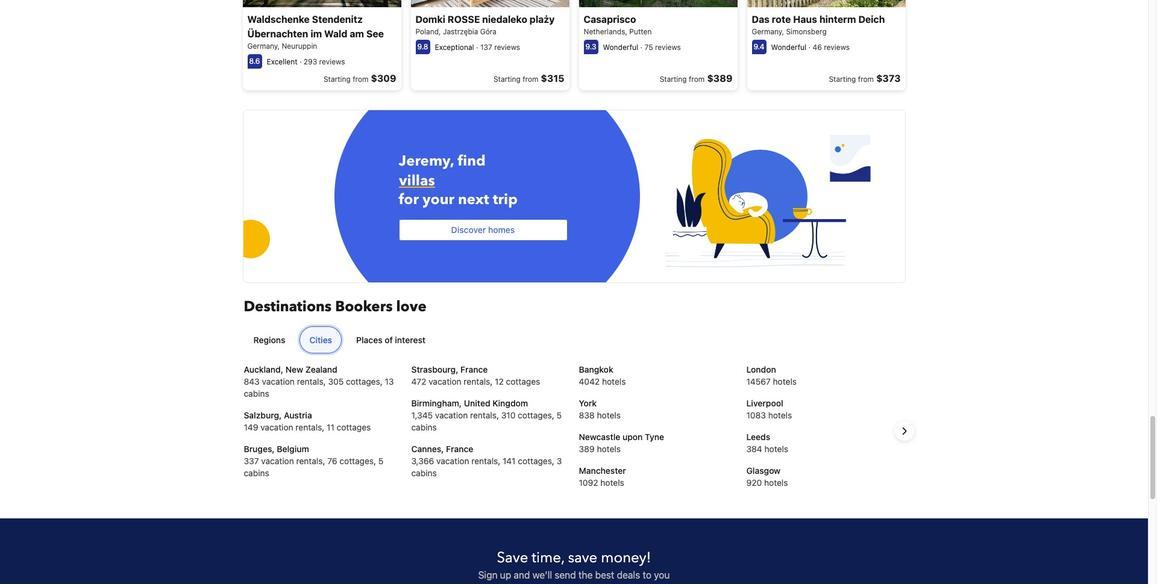 Task type: describe. For each thing, give the bounding box(es) containing it.
cannes, france link
[[411, 444, 473, 454]]

5 for 1,345 vacation rentals , 310 cottages ,
[[557, 410, 562, 421]]

5 cabins for 337 vacation rentals
[[244, 456, 384, 478]]

am
[[350, 28, 364, 39]]

4042
[[579, 377, 600, 387]]

cabins for 337
[[244, 468, 269, 478]]

305 cottages link
[[328, 377, 380, 387]]

1092
[[579, 478, 598, 488]]

1083
[[746, 410, 766, 421]]

to
[[643, 570, 651, 581]]

wonderful · 75 reviews
[[603, 43, 681, 52]]

3,366 vacation rentals , 141 cottages ,
[[411, 456, 557, 466]]

waldschenke
[[247, 14, 310, 25]]

hotels for glasgow
[[764, 478, 788, 488]]

1,345 vacation rentals link
[[411, 410, 497, 421]]

wonderful for rote
[[771, 43, 806, 52]]

starting from $373
[[829, 73, 901, 84]]

11
[[327, 422, 334, 433]]

germany, inside das rote haus hinterm deich germany, simonsberg
[[752, 27, 784, 36]]

main content containing jeremy, find
[[231, 0, 910, 333]]

and
[[514, 570, 530, 581]]

glasgow 920 hotels
[[746, 466, 788, 488]]

hotels for bangkok
[[602, 377, 626, 387]]

310 cottages link
[[501, 410, 552, 421]]

manchester 1092 hotels
[[579, 466, 626, 488]]

salzburg, austria link
[[244, 410, 312, 421]]

destinations bookers love
[[244, 297, 426, 317]]

cottages inside salzburg, austria 149 vacation rentals , 11 cottages
[[337, 422, 371, 433]]

starting from $315
[[493, 73, 564, 84]]

5 for 337 vacation rentals , 76 cottages ,
[[378, 456, 384, 466]]

, left 3
[[552, 456, 554, 466]]

auckland,
[[244, 364, 283, 375]]

starting for $373
[[829, 75, 856, 84]]

save
[[497, 548, 528, 568]]

starting from $309
[[324, 73, 396, 84]]

deich
[[858, 14, 885, 25]]

salzburg,
[[244, 410, 282, 421]]

cabins for 3,366
[[411, 468, 437, 478]]

liverpool 1083 hotels
[[746, 398, 792, 421]]

neuruppin
[[282, 42, 317, 51]]

newcastle upon tyne 389 hotels
[[579, 432, 664, 454]]

destinations
[[244, 297, 332, 317]]

9.4
[[754, 42, 764, 51]]

save time, save money! sign up and we'll send the best deals to you
[[478, 548, 670, 581]]

stendenitz
[[312, 14, 363, 25]]

14567
[[746, 377, 771, 387]]

rentals for 337 vacation rentals , 76 cottages ,
[[296, 456, 323, 466]]

salzburg, austria 149 vacation rentals , 11 cottages
[[244, 410, 371, 433]]

· for putten
[[640, 43, 642, 52]]

up
[[500, 570, 511, 581]]

hotels for leeds
[[764, 444, 788, 454]]

9.4 element
[[752, 40, 766, 54]]

germany, inside waldschenke stendenitz übernachten im wald am see germany, neuruppin
[[247, 42, 280, 51]]

310
[[501, 410, 515, 421]]

cabins for 1,345
[[411, 422, 437, 433]]

casaprisco netherlands, putten
[[584, 14, 652, 36]]

3,366
[[411, 456, 434, 466]]

sign
[[478, 570, 498, 581]]

niedaleko
[[482, 14, 527, 25]]

cottages for 337 vacation rentals , 76 cottages ,
[[340, 456, 374, 466]]

places of interest button
[[347, 326, 435, 354]]

hotels for york
[[597, 410, 621, 421]]

843 vacation rentals link
[[244, 377, 323, 387]]

13
[[385, 377, 394, 387]]

$309
[[371, 73, 396, 84]]

9.3
[[585, 42, 596, 51]]

3,366 vacation rentals link
[[411, 456, 498, 466]]

, left 141
[[498, 456, 500, 466]]

send
[[555, 570, 576, 581]]

1,345 vacation rentals , 310 cottages ,
[[411, 410, 557, 421]]

, right 76
[[374, 456, 376, 466]]

bruges, belgium
[[244, 444, 309, 454]]

cottages for 1,345 vacation rentals , 310 cottages ,
[[518, 410, 552, 421]]

next
[[458, 190, 489, 210]]

wonderful for netherlands,
[[603, 43, 638, 52]]

starting from $389
[[660, 73, 733, 84]]

3
[[557, 456, 562, 466]]

wonderful element for rote
[[771, 43, 806, 52]]

birmingham, united kingdom
[[411, 398, 528, 408]]

waldschenke stendenitz übernachten im wald am see germany, neuruppin
[[247, 14, 384, 51]]

leeds 384 hotels
[[746, 432, 788, 454]]

góra
[[480, 27, 497, 36]]

838
[[579, 410, 595, 421]]

london
[[746, 364, 776, 375]]

vacation for 843 vacation rentals , 305 cottages ,
[[262, 377, 295, 387]]

reviews for putten
[[655, 43, 681, 52]]

137
[[480, 43, 492, 52]]

strasbourg, france link
[[411, 364, 488, 375]]

hotels for london
[[773, 377, 797, 387]]

3 cabins link
[[411, 456, 562, 478]]

bangkok 4042 hotels
[[579, 364, 626, 387]]

france for cannes,
[[446, 444, 473, 454]]

jastrzębia
[[443, 27, 478, 36]]

, left 305
[[323, 377, 326, 387]]

übernachten
[[247, 28, 308, 39]]

46
[[813, 43, 822, 52]]

netherlands,
[[584, 27, 627, 36]]

920
[[746, 478, 762, 488]]

tab list containing regions
[[239, 326, 904, 354]]

cannes, france
[[411, 444, 473, 454]]

8.6 element
[[247, 54, 262, 69]]

cottages for 843 vacation rentals , 305 cottages ,
[[346, 377, 380, 387]]

vacation inside salzburg, austria 149 vacation rentals , 11 cottages
[[260, 422, 293, 433]]

london 14567 hotels
[[746, 364, 797, 387]]

, left 76
[[323, 456, 325, 466]]

excellent element
[[267, 57, 297, 66]]

das
[[752, 14, 770, 25]]

rentals for 1,345 vacation rentals , 310 cottages ,
[[470, 410, 497, 421]]

cabins for 843
[[244, 389, 269, 399]]

from for $373
[[858, 75, 874, 84]]

york
[[579, 398, 597, 408]]

starting for $309
[[324, 75, 351, 84]]

· for niedaleko
[[476, 43, 478, 52]]

bangkok
[[579, 364, 613, 375]]

exceptional element
[[435, 43, 474, 52]]

hotels inside newcastle upon tyne 389 hotels
[[597, 444, 621, 454]]

interest
[[395, 335, 425, 345]]

haus
[[793, 14, 817, 25]]

im
[[311, 28, 322, 39]]



Task type: locate. For each thing, give the bounding box(es) containing it.
france
[[460, 364, 488, 375], [446, 444, 473, 454]]

0 vertical spatial 5 cabins link
[[411, 410, 562, 433]]

cabins down the '1,345' on the bottom left of page
[[411, 422, 437, 433]]

1 horizontal spatial germany,
[[752, 27, 784, 36]]

· left 46
[[808, 43, 811, 52]]

upon
[[623, 432, 643, 442]]

your
[[422, 190, 454, 210]]

rentals down belgium
[[296, 456, 323, 466]]

from inside starting from $389
[[689, 75, 705, 84]]

2 wonderful from the left
[[771, 43, 806, 52]]

from left $315
[[523, 75, 538, 84]]

starting down wonderful · 75 reviews
[[660, 75, 687, 84]]

13 cabins
[[244, 377, 394, 399]]

from left $389
[[689, 75, 705, 84]]

rentals for 843 vacation rentals , 305 cottages ,
[[297, 377, 323, 387]]

8.6
[[249, 57, 260, 66]]

2 from from the left
[[523, 75, 538, 84]]

starting for $389
[[660, 75, 687, 84]]

5 cabins down belgium
[[244, 456, 384, 478]]

rentals inside salzburg, austria 149 vacation rentals , 11 cottages
[[296, 422, 322, 433]]

rentals for 3,366 vacation rentals , 141 cottages ,
[[471, 456, 498, 466]]

rentals down united
[[470, 410, 497, 421]]

hotels inside liverpool 1083 hotels
[[768, 410, 792, 421]]

1 starting from the left
[[324, 75, 351, 84]]

auckland, new zealand link
[[244, 364, 337, 375]]

0 vertical spatial france
[[460, 364, 488, 375]]

france inside strasbourg, france 472 vacation rentals , 12 cottages
[[460, 364, 488, 375]]

from left $309
[[353, 75, 369, 84]]

hotels inside leeds 384 hotels
[[764, 444, 788, 454]]

das rote haus hinterm deich germany, simonsberg
[[752, 14, 885, 36]]

76 cottages link
[[327, 456, 374, 466]]

cities button
[[300, 326, 342, 354]]

starting inside starting from $389
[[660, 75, 687, 84]]

the
[[579, 570, 593, 581]]

wonderful element down netherlands,
[[603, 43, 638, 52]]

reviews right 137
[[494, 43, 520, 52]]

1 vertical spatial 5 cabins
[[244, 456, 384, 478]]

cottages right 11
[[337, 422, 371, 433]]

75
[[644, 43, 653, 52]]

5 cabins link for 1,345 vacation rentals
[[411, 410, 562, 433]]

rentals left 141
[[471, 456, 498, 466]]

cottages left 13
[[346, 377, 380, 387]]

rentals inside strasbourg, france 472 vacation rentals , 12 cottages
[[464, 377, 490, 387]]

newcastle
[[579, 432, 620, 442]]

293
[[304, 57, 317, 66]]

0 horizontal spatial wonderful element
[[603, 43, 638, 52]]

region
[[234, 364, 914, 499]]

france for strasbourg,
[[460, 364, 488, 375]]

1 from from the left
[[353, 75, 369, 84]]

1 vertical spatial germany,
[[247, 42, 280, 51]]

rote
[[772, 14, 791, 25]]

hotels for manchester
[[600, 478, 624, 488]]

5 right 76 cottages link
[[378, 456, 384, 466]]

1 horizontal spatial wonderful element
[[771, 43, 806, 52]]

manchester
[[579, 466, 626, 476]]

1 vertical spatial 5
[[378, 456, 384, 466]]

1 wonderful from the left
[[603, 43, 638, 52]]

regions button
[[244, 326, 295, 354]]

wonderful element
[[603, 43, 638, 52], [771, 43, 806, 52]]

vacation down salzburg, austria link
[[260, 422, 293, 433]]

cottages right 76
[[340, 456, 374, 466]]

, left 12
[[490, 377, 493, 387]]

wonderful · 46 reviews
[[771, 43, 850, 52]]

hotels inside bangkok 4042 hotels
[[602, 377, 626, 387]]

9.3 element
[[584, 40, 598, 54]]

0 horizontal spatial 5 cabins
[[244, 456, 384, 478]]

rentals down austria
[[296, 422, 322, 433]]

rentals down zealand
[[297, 377, 323, 387]]

vacation inside strasbourg, france 472 vacation rentals , 12 cottages
[[429, 377, 461, 387]]

best
[[595, 570, 614, 581]]

france up 3,366 vacation rentals "link"
[[446, 444, 473, 454]]

from inside starting from $315
[[523, 75, 538, 84]]

wonderful element for netherlands,
[[603, 43, 638, 52]]

from
[[353, 75, 369, 84], [523, 75, 538, 84], [689, 75, 705, 84], [858, 75, 874, 84]]

4 starting from the left
[[829, 75, 856, 84]]

rentals up united
[[464, 377, 490, 387]]

we'll
[[533, 570, 552, 581]]

discover homes
[[451, 225, 515, 235]]

from inside starting from $373
[[858, 75, 874, 84]]

0 vertical spatial germany,
[[752, 27, 784, 36]]

bruges,
[[244, 444, 275, 454]]

austria
[[284, 410, 312, 421]]

0 horizontal spatial 5
[[378, 456, 384, 466]]

starting inside starting from $315
[[493, 75, 521, 84]]

vacation down cannes, france link
[[436, 456, 469, 466]]

· left 75 on the right of the page
[[640, 43, 642, 52]]

12
[[495, 377, 504, 387]]

0 horizontal spatial 5 cabins link
[[244, 456, 384, 478]]

reviews right 293
[[319, 57, 345, 66]]

rosse
[[448, 14, 480, 25]]

cabins down 3,366
[[411, 468, 437, 478]]

reviews for haus
[[824, 43, 850, 52]]

starting down excellent · 293 reviews
[[324, 75, 351, 84]]

, left 310
[[497, 410, 499, 421]]

region containing auckland, new zealand
[[234, 364, 914, 499]]

5 left the 838
[[557, 410, 562, 421]]

·
[[476, 43, 478, 52], [640, 43, 642, 52], [808, 43, 811, 52], [299, 57, 302, 66]]

vacation for 337 vacation rentals , 76 cottages ,
[[261, 456, 294, 466]]

5 cabins link down belgium
[[244, 456, 384, 478]]

cottages right 310
[[518, 410, 552, 421]]

birmingham,
[[411, 398, 462, 408]]

vacation down strasbourg, france link
[[429, 377, 461, 387]]

337
[[244, 456, 259, 466]]

regions
[[253, 335, 285, 345]]

hotels down newcastle
[[597, 444, 621, 454]]

141 cottages link
[[503, 456, 552, 466]]

excellent
[[267, 57, 297, 66]]

cabins
[[244, 389, 269, 399], [411, 422, 437, 433], [244, 468, 269, 478], [411, 468, 437, 478]]

389
[[579, 444, 595, 454]]

bruges, belgium link
[[244, 444, 309, 454]]

1,345
[[411, 410, 433, 421]]

cottages inside strasbourg, france 472 vacation rentals , 12 cottages
[[506, 377, 540, 387]]

kingdom
[[493, 398, 528, 408]]

for
[[399, 190, 419, 210]]

cottages for 3,366 vacation rentals , 141 cottages ,
[[518, 456, 552, 466]]

337 vacation rentals , 76 cottages ,
[[244, 456, 378, 466]]

wonderful element down simonsberg
[[771, 43, 806, 52]]

9.8 element
[[416, 40, 430, 54]]

cottages left 3
[[518, 456, 552, 466]]

2 wonderful element from the left
[[771, 43, 806, 52]]

· left 293
[[299, 57, 302, 66]]

vacation for 1,345 vacation rentals , 310 cottages ,
[[435, 410, 468, 421]]

cottages right 12
[[506, 377, 540, 387]]

· for übernachten
[[299, 57, 302, 66]]

9.8
[[417, 42, 428, 51]]

1 vertical spatial france
[[446, 444, 473, 454]]

starting inside starting from $309
[[324, 75, 351, 84]]

hotels inside manchester 1092 hotels
[[600, 478, 624, 488]]

domki
[[416, 14, 445, 25]]

5 cabins link down united
[[411, 410, 562, 433]]

, left 11
[[322, 422, 324, 433]]

1 vertical spatial 5 cabins link
[[244, 456, 384, 478]]

jeremy, find
[[399, 151, 486, 171]]

1 horizontal spatial 5 cabins link
[[411, 410, 562, 433]]

from for $315
[[523, 75, 538, 84]]

starting inside starting from $373
[[829, 75, 856, 84]]

0 vertical spatial 5 cabins
[[411, 410, 562, 433]]

$373
[[876, 73, 901, 84]]

5 cabins for 1,345 vacation rentals
[[411, 410, 562, 433]]

from for $309
[[353, 75, 369, 84]]

france up the 472 vacation rentals link
[[460, 364, 488, 375]]

hotels for liverpool
[[768, 410, 792, 421]]

vacation down bruges, belgium link
[[261, 456, 294, 466]]

starting
[[324, 75, 351, 84], [493, 75, 521, 84], [660, 75, 687, 84], [829, 75, 856, 84]]

glasgow
[[746, 466, 781, 476]]

homes
[[488, 225, 515, 235]]

hotels down bangkok at the bottom right of the page
[[602, 377, 626, 387]]

cabins down the 337
[[244, 468, 269, 478]]

cottages
[[346, 377, 380, 387], [506, 377, 540, 387], [518, 410, 552, 421], [337, 422, 371, 433], [340, 456, 374, 466], [518, 456, 552, 466]]

, left the 838
[[552, 410, 554, 421]]

cabins down 843
[[244, 389, 269, 399]]

tab list
[[239, 326, 904, 354]]

843 vacation rentals , 305 cottages ,
[[244, 377, 385, 387]]

germany,
[[752, 27, 784, 36], [247, 42, 280, 51]]

york 838 hotels
[[579, 398, 621, 421]]

hotels inside glasgow 920 hotels
[[764, 478, 788, 488]]

vacation down auckland, new zealand link
[[262, 377, 295, 387]]

starting down wonderful · 46 reviews
[[829, 75, 856, 84]]

reviews for übernachten
[[319, 57, 345, 66]]

germany, up 8.6
[[247, 42, 280, 51]]

putten
[[629, 27, 652, 36]]

,
[[323, 377, 326, 387], [380, 377, 383, 387], [490, 377, 493, 387], [497, 410, 499, 421], [552, 410, 554, 421], [322, 422, 324, 433], [323, 456, 325, 466], [374, 456, 376, 466], [498, 456, 500, 466], [552, 456, 554, 466]]

384
[[746, 444, 762, 454]]

3 starting from the left
[[660, 75, 687, 84]]

main content
[[231, 0, 910, 333]]

0 horizontal spatial wonderful
[[603, 43, 638, 52]]

3 from from the left
[[689, 75, 705, 84]]

1 horizontal spatial wonderful
[[771, 43, 806, 52]]

$389
[[707, 73, 733, 84]]

villas
[[399, 171, 435, 191]]

, left 13
[[380, 377, 383, 387]]

· left 137
[[476, 43, 478, 52]]

liverpool
[[746, 398, 783, 408]]

reviews for niedaleko
[[494, 43, 520, 52]]

jeremy,
[[399, 151, 454, 171]]

11 cottages link
[[327, 422, 371, 433]]

hotels right 14567
[[773, 377, 797, 387]]

reviews right 46
[[824, 43, 850, 52]]

cabins inside 13 cabins
[[244, 389, 269, 399]]

, inside salzburg, austria 149 vacation rentals , 11 cottages
[[322, 422, 324, 433]]

· for haus
[[808, 43, 811, 52]]

germany, down das
[[752, 27, 784, 36]]

vacation for 3,366 vacation rentals , 141 cottages ,
[[436, 456, 469, 466]]

united
[[464, 398, 490, 408]]

casaprisco
[[584, 14, 636, 25]]

auckland, new zealand
[[244, 364, 337, 375]]

hotels right the 838
[[597, 410, 621, 421]]

wonderful down netherlands,
[[603, 43, 638, 52]]

, inside strasbourg, france 472 vacation rentals , 12 cottages
[[490, 377, 493, 387]]

strasbourg, france 472 vacation rentals , 12 cottages
[[411, 364, 540, 387]]

472
[[411, 377, 426, 387]]

5 cabins link for 337 vacation rentals
[[244, 456, 384, 478]]

hotels down manchester at the right of page
[[600, 478, 624, 488]]

cities
[[309, 335, 332, 345]]

76
[[327, 456, 337, 466]]

0 horizontal spatial germany,
[[247, 42, 280, 51]]

wonderful down simonsberg
[[771, 43, 806, 52]]

hotels inside york 838 hotels
[[597, 410, 621, 421]]

places
[[356, 335, 382, 345]]

2 starting from the left
[[493, 75, 521, 84]]

excellent · 293 reviews
[[267, 57, 345, 66]]

reviews right 75 on the right of the page
[[655, 43, 681, 52]]

4 from from the left
[[858, 75, 874, 84]]

vacation down birmingham,
[[435, 410, 468, 421]]

from inside starting from $309
[[353, 75, 369, 84]]

belgium
[[277, 444, 309, 454]]

of
[[385, 335, 393, 345]]

discover
[[451, 225, 486, 235]]

hotels down 'glasgow'
[[764, 478, 788, 488]]

hotels inside london 14567 hotels
[[773, 377, 797, 387]]

1 horizontal spatial 5 cabins
[[411, 410, 562, 433]]

poland,
[[416, 27, 441, 36]]

hotels down liverpool
[[768, 410, 792, 421]]

domki rosse niedaleko plaży poland, jastrzębia góra
[[416, 14, 555, 36]]

hotels down leeds
[[764, 444, 788, 454]]

1 wonderful element from the left
[[603, 43, 638, 52]]

from left $373
[[858, 75, 874, 84]]

starting for $315
[[493, 75, 521, 84]]

deals
[[617, 570, 640, 581]]

time,
[[532, 548, 564, 568]]

from for $389
[[689, 75, 705, 84]]

1 horizontal spatial 5
[[557, 410, 562, 421]]

bookers
[[335, 297, 393, 317]]

5 cabins down united
[[411, 410, 562, 433]]

starting down exceptional · 137 reviews
[[493, 75, 521, 84]]

cabins inside 3 cabins
[[411, 468, 437, 478]]

next content image
[[897, 424, 911, 439]]

0 vertical spatial 5
[[557, 410, 562, 421]]



Task type: vqa. For each thing, say whether or not it's contained in the screenshot.
top flights
no



